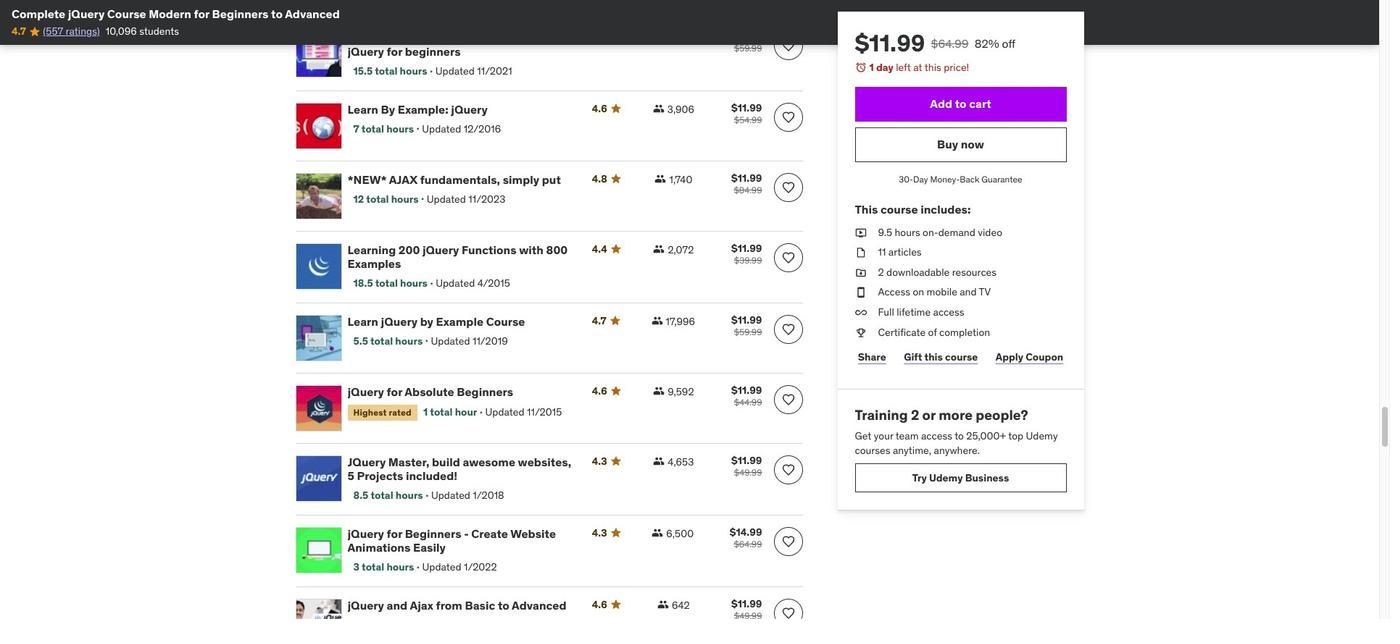 Task type: vqa. For each thing, say whether or not it's contained in the screenshot.
Projects
yes



Task type: describe. For each thing, give the bounding box(es) containing it.
or
[[923, 407, 936, 424]]

course inside jquery course beginner to professional jquery for beginners
[[387, 30, 426, 45]]

jquery for absolute beginners link
[[348, 385, 575, 399]]

$11.99 right 642
[[732, 598, 762, 611]]

jquery for beginners - create website animations easily link
[[348, 527, 575, 555]]

complete jquery course modern for beginners to advanced
[[12, 7, 340, 21]]

beginners inside jquery for beginners - create website animations easily
[[405, 527, 462, 541]]

*new* ajax fundamentals, simply put
[[348, 172, 561, 187]]

back
[[960, 174, 980, 185]]

learn for learn by example: jquery
[[348, 102, 378, 116]]

this
[[855, 203, 878, 217]]

xsmall image left 11
[[855, 246, 867, 260]]

lifetime
[[897, 306, 931, 319]]

for inside jquery for beginners - create website animations easily
[[387, 527, 402, 541]]

jquery for beginners - create website animations easily
[[348, 527, 556, 555]]

courses
[[855, 444, 891, 457]]

$11.99 for learning 200 jquery functions with 800 examples
[[732, 242, 762, 255]]

xsmall image for *new* ajax fundamentals, simply put
[[655, 173, 667, 185]]

on-
[[923, 226, 939, 239]]

1/2022
[[464, 561, 497, 574]]

3 total hours
[[353, 561, 414, 574]]

1,740
[[669, 173, 693, 186]]

9,592
[[668, 385, 694, 398]]

hours for jquery course beginner to professional jquery for beginners
[[400, 65, 427, 78]]

gift this course
[[904, 351, 978, 364]]

$11.99 $64.99 82% off
[[855, 28, 1016, 58]]

$11.99 for jquery course beginner to professional jquery for beginners
[[732, 30, 762, 43]]

rated
[[389, 407, 412, 418]]

11
[[878, 246, 886, 259]]

0 horizontal spatial course
[[107, 7, 146, 21]]

$14.99
[[730, 526, 762, 539]]

alarm image
[[855, 62, 867, 73]]

get
[[855, 430, 872, 443]]

students
[[139, 25, 179, 38]]

(557 ratings)
[[43, 25, 100, 38]]

1 vertical spatial beginners
[[457, 385, 513, 399]]

wishlist image for jquery master, build awesome websites, 5 projects included!
[[781, 463, 796, 478]]

updated 11/2015
[[485, 406, 562, 419]]

updated 1/2018
[[431, 489, 504, 502]]

updated for jquery
[[436, 277, 475, 290]]

jquery inside learning 200 jquery functions with 800 examples
[[423, 243, 459, 257]]

xsmall image for full lifetime access
[[855, 306, 867, 320]]

beginner
[[428, 30, 479, 45]]

apply
[[996, 351, 1024, 364]]

this course includes:
[[855, 203, 971, 217]]

xsmall image for certificate of completion
[[855, 326, 867, 340]]

30-
[[899, 174, 914, 185]]

$49.99
[[734, 467, 762, 478]]

professional
[[495, 30, 565, 45]]

25,000+
[[967, 430, 1006, 443]]

included!
[[406, 469, 458, 483]]

try
[[913, 472, 927, 485]]

11/2015
[[527, 406, 562, 419]]

hour
[[455, 406, 477, 419]]

cart
[[969, 96, 992, 111]]

highest
[[353, 407, 387, 418]]

1 vertical spatial and
[[387, 599, 408, 613]]

learn jquery by example course
[[348, 314, 525, 329]]

from
[[436, 599, 462, 613]]

0 horizontal spatial 2
[[878, 266, 884, 279]]

18.5
[[353, 277, 373, 290]]

jquery for absolute beginners
[[348, 385, 513, 399]]

xsmall image for jquery for beginners - create website animations easily
[[652, 528, 664, 539]]

udemy inside training 2 or more people? get your team access to 25,000+ top udemy courses anytime, anywhere.
[[1026, 430, 1058, 443]]

more
[[939, 407, 973, 424]]

xsmall image for access on mobile and tv
[[855, 286, 867, 300]]

jquery course beginner to professional jquery for beginners link
[[348, 30, 575, 59]]

hours for *new* ajax fundamentals, simply put
[[391, 193, 419, 206]]

5.5
[[353, 335, 368, 348]]

absolute
[[405, 385, 454, 399]]

updated for beginner
[[436, 65, 475, 78]]

build
[[432, 455, 460, 470]]

training
[[855, 407, 908, 424]]

guarantee
[[982, 174, 1023, 185]]

$11.99 $54.99
[[732, 101, 762, 125]]

jquery and ajax from basic to advanced link
[[348, 599, 575, 613]]

day
[[914, 174, 928, 185]]

8.5 total hours
[[353, 489, 423, 502]]

4.7 for jquery course beginner to professional jquery for beginners
[[592, 30, 607, 43]]

to inside button
[[955, 96, 967, 111]]

jquery course beginner to professional jquery for beginners
[[348, 30, 565, 59]]

by
[[420, 314, 434, 329]]

apply coupon
[[996, 351, 1064, 364]]

updated for beginners
[[422, 561, 462, 574]]

total for for
[[362, 561, 384, 574]]

total down jquery for absolute beginners
[[430, 406, 453, 419]]

$11.99 $59.99 for professional
[[732, 30, 762, 53]]

0 vertical spatial advanced
[[285, 7, 340, 21]]

1 total hour
[[423, 406, 477, 419]]

$11.99 for jquery master, build awesome websites, 5 projects included!
[[732, 454, 762, 467]]

to inside jquery course beginner to professional jquery for beginners
[[481, 30, 493, 45]]

updated for build
[[431, 489, 470, 502]]

2 inside training 2 or more people? get your team access to 25,000+ top udemy courses anytime, anywhere.
[[911, 407, 920, 424]]

ajax
[[389, 172, 418, 187]]

$11.99 up the day
[[855, 28, 925, 58]]

9.5 hours on-demand video
[[878, 226, 1003, 239]]

easily
[[413, 541, 446, 555]]

5,203
[[667, 31, 694, 44]]

wishlist image for jquery for beginners - create website animations easily
[[781, 535, 796, 549]]

course inside 'link'
[[486, 314, 525, 329]]

with
[[519, 243, 544, 257]]

4.3 for jquery for beginners - create website animations easily
[[592, 527, 607, 540]]

1 for 1 total hour
[[423, 406, 428, 419]]

4.6 for jquery for absolute beginners
[[592, 385, 607, 398]]

$59.99 for professional
[[734, 43, 762, 53]]

4.6 for learn by example: jquery
[[592, 102, 607, 115]]

$64.99 for $14.99
[[734, 539, 762, 550]]

*new*
[[348, 172, 387, 187]]

access inside training 2 or more people? get your team access to 25,000+ top udemy courses anytime, anywhere.
[[921, 430, 953, 443]]

modern
[[149, 7, 191, 21]]

basic
[[465, 599, 495, 613]]

11/2023
[[469, 193, 506, 206]]

completion
[[940, 326, 990, 339]]

12/2016
[[464, 122, 501, 135]]

downloadable
[[887, 266, 950, 279]]

ratings)
[[66, 25, 100, 38]]

access
[[878, 286, 911, 299]]

day
[[876, 61, 894, 74]]



Task type: locate. For each thing, give the bounding box(es) containing it.
training 2 or more people? get your team access to 25,000+ top udemy courses anytime, anywhere.
[[855, 407, 1058, 457]]

updated down example
[[431, 335, 470, 348]]

1 vertical spatial udemy
[[929, 472, 963, 485]]

access down mobile
[[933, 306, 965, 319]]

$39.99
[[734, 255, 762, 266]]

4.3 for jquery master, build awesome websites, 5 projects included!
[[592, 455, 607, 468]]

articles
[[889, 246, 922, 259]]

$11.99 right 9,592
[[732, 384, 762, 397]]

total for jquery
[[370, 335, 393, 348]]

1 horizontal spatial and
[[960, 286, 977, 299]]

beginners up hour at the left of page
[[457, 385, 513, 399]]

1 vertical spatial this
[[925, 351, 943, 364]]

wishlist image for course
[[781, 322, 796, 337]]

updated down the included!
[[431, 489, 470, 502]]

updated 12/2016
[[422, 122, 501, 135]]

share button
[[855, 343, 889, 372]]

1 vertical spatial 1
[[423, 406, 428, 419]]

2 wishlist image from the top
[[781, 110, 796, 124]]

xsmall image for 2 downloadable resources
[[855, 266, 867, 280]]

0 horizontal spatial udemy
[[929, 472, 963, 485]]

xsmall image
[[655, 173, 667, 185], [855, 246, 867, 260], [651, 315, 663, 327], [652, 528, 664, 539], [658, 599, 669, 611]]

updated down *new* ajax fundamentals, simply put
[[427, 193, 466, 206]]

$11.99 for *new* ajax fundamentals, simply put
[[732, 172, 762, 185]]

add to cart button
[[855, 87, 1067, 122]]

0 vertical spatial access
[[933, 306, 965, 319]]

$54.99
[[734, 114, 762, 125]]

1 vertical spatial access
[[921, 430, 953, 443]]

this
[[925, 61, 942, 74], [925, 351, 943, 364]]

1 vertical spatial course
[[945, 351, 978, 364]]

total for 200
[[375, 277, 398, 290]]

1 horizontal spatial $64.99
[[931, 36, 969, 51]]

xsmall image for 9,592
[[653, 385, 665, 397]]

for up rated
[[387, 385, 402, 399]]

1 horizontal spatial 1
[[870, 61, 874, 74]]

team
[[896, 430, 919, 443]]

2 vertical spatial wishlist image
[[781, 393, 796, 407]]

4,653
[[668, 456, 694, 469]]

7 total hours
[[353, 122, 414, 135]]

1 horizontal spatial 2
[[911, 407, 920, 424]]

$11.99 right 5,203
[[732, 30, 762, 43]]

$84.99
[[734, 185, 762, 196]]

7
[[353, 122, 359, 135]]

learn by example: jquery link
[[348, 102, 575, 117]]

learn up '5.5' at the left bottom of page
[[348, 314, 378, 329]]

learn up 7
[[348, 102, 378, 116]]

advanced inside jquery and ajax from basic to advanced link
[[512, 599, 567, 613]]

1 vertical spatial wishlist image
[[781, 322, 796, 337]]

access on mobile and tv
[[878, 286, 991, 299]]

$11.99 $59.99 down $39.99
[[732, 314, 762, 338]]

total right 3
[[362, 561, 384, 574]]

4.7 down 4.4
[[592, 314, 607, 327]]

0 vertical spatial 1
[[870, 61, 874, 74]]

2 wishlist image from the top
[[781, 322, 796, 337]]

1 horizontal spatial course
[[945, 351, 978, 364]]

tv
[[979, 286, 991, 299]]

xsmall image left '17,996'
[[651, 315, 663, 327]]

add
[[930, 96, 953, 111]]

learning 200 jquery functions with 800 examples
[[348, 243, 568, 271]]

your
[[874, 430, 894, 443]]

learn
[[348, 102, 378, 116], [348, 314, 378, 329]]

try udemy business link
[[855, 464, 1067, 493]]

wishlist image
[[781, 180, 796, 195], [781, 322, 796, 337], [781, 393, 796, 407]]

2 vertical spatial 4.6
[[592, 599, 607, 612]]

xsmall image for 5,203
[[653, 31, 664, 43]]

2 learn from the top
[[348, 314, 378, 329]]

$11.99 down $44.99
[[732, 454, 762, 467]]

xsmall image for 4,653
[[653, 456, 665, 467]]

for up 15.5 total hours
[[387, 44, 402, 59]]

0 horizontal spatial and
[[387, 599, 408, 613]]

0 vertical spatial $59.99
[[734, 43, 762, 53]]

updated for by
[[431, 335, 470, 348]]

total for master,
[[371, 489, 393, 502]]

11 articles
[[878, 246, 922, 259]]

jquery
[[68, 7, 105, 21], [348, 30, 384, 45], [348, 44, 384, 59], [451, 102, 488, 116], [423, 243, 459, 257], [381, 314, 418, 329], [348, 385, 384, 399], [348, 527, 384, 541], [348, 599, 384, 613]]

course up 10,096
[[107, 7, 146, 21]]

4.3 right 'website'
[[592, 527, 607, 540]]

2 horizontal spatial course
[[486, 314, 525, 329]]

to inside training 2 or more people? get your team access to 25,000+ top udemy courses anytime, anywhere.
[[955, 430, 964, 443]]

2 $11.99 $59.99 from the top
[[732, 314, 762, 338]]

wishlist image for learn by example: jquery
[[781, 110, 796, 124]]

udemy right the try
[[929, 472, 963, 485]]

1 horizontal spatial course
[[387, 30, 426, 45]]

$64.99 inside $14.99 $64.99
[[734, 539, 762, 550]]

access down or
[[921, 430, 953, 443]]

create
[[471, 527, 508, 541]]

1 vertical spatial $59.99
[[734, 327, 762, 338]]

beginners right modern
[[212, 7, 269, 21]]

xsmall image
[[653, 31, 664, 43], [653, 103, 665, 114], [855, 226, 867, 240], [653, 243, 665, 255], [855, 266, 867, 280], [855, 286, 867, 300], [855, 306, 867, 320], [855, 326, 867, 340], [653, 385, 665, 397], [653, 456, 665, 467]]

learning
[[348, 243, 396, 257]]

1 $11.99 $59.99 from the top
[[732, 30, 762, 53]]

$11.99 $49.99
[[732, 454, 762, 478]]

5 wishlist image from the top
[[781, 535, 796, 549]]

anytime,
[[893, 444, 932, 457]]

0 horizontal spatial 1
[[423, 406, 428, 419]]

learn by example: jquery
[[348, 102, 488, 116]]

highest rated
[[353, 407, 412, 418]]

1 learn from the top
[[348, 102, 378, 116]]

certificate of completion
[[878, 326, 990, 339]]

1 horizontal spatial udemy
[[1026, 430, 1058, 443]]

$59.99 up $11.99 $44.99
[[734, 327, 762, 338]]

642
[[672, 599, 690, 612]]

this right gift
[[925, 351, 943, 364]]

beginners left -
[[405, 527, 462, 541]]

hours for jquery for beginners - create website animations easily
[[387, 561, 414, 574]]

1 vertical spatial $64.99
[[734, 539, 762, 550]]

0 horizontal spatial $64.99
[[734, 539, 762, 550]]

(557
[[43, 25, 63, 38]]

try udemy business
[[913, 472, 1009, 485]]

demand
[[939, 226, 976, 239]]

17,996
[[666, 315, 695, 328]]

$11.99 down $84.99
[[732, 242, 762, 255]]

2 vertical spatial beginners
[[405, 527, 462, 541]]

total for course
[[375, 65, 398, 78]]

6 wishlist image from the top
[[781, 607, 796, 620]]

$64.99 inside $11.99 $64.99 82% off
[[931, 36, 969, 51]]

$11.99 $39.99
[[732, 242, 762, 266]]

udemy right the top
[[1026, 430, 1058, 443]]

total right 7
[[362, 122, 384, 135]]

xsmall image left 6,500
[[652, 528, 664, 539]]

hours for learning 200 jquery functions with 800 examples
[[400, 277, 428, 290]]

jquery inside 'link'
[[381, 314, 418, 329]]

wishlist image for put
[[781, 180, 796, 195]]

1 vertical spatial 2
[[911, 407, 920, 424]]

mobile
[[927, 286, 958, 299]]

0 vertical spatial $64.99
[[931, 36, 969, 51]]

4.3 right "websites,"
[[592, 455, 607, 468]]

people?
[[976, 407, 1028, 424]]

updated down learning 200 jquery functions with 800 examples
[[436, 277, 475, 290]]

xsmall image for 9.5 hours on-demand video
[[855, 226, 867, 240]]

1 vertical spatial course
[[387, 30, 426, 45]]

course up 15.5 total hours
[[387, 30, 426, 45]]

jquery master, build awesome websites, 5 projects included! link
[[348, 455, 575, 484]]

updated right hour at the left of page
[[485, 406, 525, 419]]

2 this from the top
[[925, 351, 943, 364]]

xsmall image left '1,740'
[[655, 173, 667, 185]]

updated 11/2021
[[436, 65, 512, 78]]

1 4.3 from the top
[[592, 455, 607, 468]]

jquery and ajax from basic to advanced
[[348, 599, 567, 613]]

at
[[914, 61, 923, 74]]

2 $59.99 from the top
[[734, 327, 762, 338]]

0 vertical spatial this
[[925, 61, 942, 74]]

1 this from the top
[[925, 61, 942, 74]]

business
[[965, 472, 1009, 485]]

left
[[896, 61, 911, 74]]

course up the 11/2019
[[486, 314, 525, 329]]

hours for learn by example: jquery
[[387, 122, 414, 135]]

total right '5.5' at the left bottom of page
[[370, 335, 393, 348]]

4/2015
[[477, 277, 510, 290]]

$11.99 $59.99 for course
[[732, 314, 762, 338]]

1 vertical spatial learn
[[348, 314, 378, 329]]

total for by
[[362, 122, 384, 135]]

1 vertical spatial $11.99 $59.99
[[732, 314, 762, 338]]

$64.99 up price!
[[931, 36, 969, 51]]

course down completion
[[945, 351, 978, 364]]

and left "ajax"
[[387, 599, 408, 613]]

1 4.6 from the top
[[592, 102, 607, 115]]

xsmall image for 2,072
[[653, 243, 665, 255]]

$11.99 down "$54.99" in the right of the page
[[732, 172, 762, 185]]

wishlist image for learning 200 jquery functions with 800 examples
[[781, 251, 796, 265]]

4 wishlist image from the top
[[781, 463, 796, 478]]

$11.99 right the 3,906
[[732, 101, 762, 114]]

1
[[870, 61, 874, 74], [423, 406, 428, 419]]

2 downloadable resources
[[878, 266, 997, 279]]

10,096 students
[[106, 25, 179, 38]]

0 vertical spatial 4.3
[[592, 455, 607, 468]]

functions
[[462, 243, 517, 257]]

2,072
[[668, 243, 694, 256]]

total down examples
[[375, 277, 398, 290]]

2 down 11
[[878, 266, 884, 279]]

1 $59.99 from the top
[[734, 43, 762, 53]]

1 for 1 day left at this price!
[[870, 61, 874, 74]]

$64.99 for $11.99
[[931, 36, 969, 51]]

0 vertical spatial course
[[881, 203, 918, 217]]

this right at
[[925, 61, 942, 74]]

-
[[464, 527, 469, 541]]

fundamentals,
[[420, 172, 500, 187]]

1 vertical spatial advanced
[[512, 599, 567, 613]]

xsmall image for 3,906
[[653, 103, 665, 114]]

jquery master, build awesome websites, 5 projects included!
[[348, 455, 571, 483]]

15.5
[[353, 65, 373, 78]]

1 vertical spatial 4.3
[[592, 527, 607, 540]]

$11.99 for learn jquery by example course
[[732, 314, 762, 327]]

total for ajax
[[366, 193, 389, 206]]

and left tv
[[960, 286, 977, 299]]

8.5
[[353, 489, 369, 502]]

2 4.6 from the top
[[592, 385, 607, 398]]

1 right alarm icon
[[870, 61, 874, 74]]

12 total hours
[[353, 193, 419, 206]]

for inside jquery course beginner to professional jquery for beginners
[[387, 44, 402, 59]]

0 vertical spatial wishlist image
[[781, 180, 796, 195]]

0 vertical spatial beginners
[[212, 7, 269, 21]]

3 4.6 from the top
[[592, 599, 607, 612]]

0 vertical spatial course
[[107, 7, 146, 21]]

by
[[381, 102, 395, 116]]

gift this course link
[[901, 343, 981, 372]]

$11.99 $59.99 right 5,203
[[732, 30, 762, 53]]

2 left or
[[911, 407, 920, 424]]

$11.99 for jquery for absolute beginners
[[732, 384, 762, 397]]

ajax
[[410, 599, 433, 613]]

updated down easily
[[422, 561, 462, 574]]

updated down the example:
[[422, 122, 461, 135]]

0 vertical spatial learn
[[348, 102, 378, 116]]

updated down jquery course beginner to professional jquery for beginners
[[436, 65, 475, 78]]

1 down absolute
[[423, 406, 428, 419]]

5
[[348, 469, 354, 483]]

4.7 right professional
[[592, 30, 607, 43]]

$11.99 down $39.99
[[732, 314, 762, 327]]

0 vertical spatial $11.99 $59.99
[[732, 30, 762, 53]]

complete
[[12, 7, 65, 21]]

11/2019
[[473, 335, 508, 348]]

hours for jquery master, build awesome websites, 5 projects included!
[[396, 489, 423, 502]]

total right 12
[[366, 193, 389, 206]]

1 horizontal spatial advanced
[[512, 599, 567, 613]]

course up 9.5
[[881, 203, 918, 217]]

total down projects
[[371, 489, 393, 502]]

learn inside 'link'
[[348, 314, 378, 329]]

800
[[546, 243, 568, 257]]

0 vertical spatial 2
[[878, 266, 884, 279]]

for up 3 total hours
[[387, 527, 402, 541]]

82%
[[975, 36, 999, 51]]

1 vertical spatial 4.6
[[592, 385, 607, 398]]

for right modern
[[194, 7, 210, 21]]

updated for fundamentals,
[[427, 193, 466, 206]]

xsmall image left 642
[[658, 599, 669, 611]]

xsmall image for learn jquery by example course
[[651, 315, 663, 327]]

2 4.3 from the top
[[592, 527, 607, 540]]

0 vertical spatial udemy
[[1026, 430, 1058, 443]]

$11.99 $44.99
[[732, 384, 762, 408]]

0 horizontal spatial course
[[881, 203, 918, 217]]

share
[[858, 351, 886, 364]]

$59.99 for course
[[734, 327, 762, 338]]

3 wishlist image from the top
[[781, 393, 796, 407]]

0 horizontal spatial advanced
[[285, 7, 340, 21]]

learn jquery by example course link
[[348, 314, 575, 329]]

beginners
[[212, 7, 269, 21], [457, 385, 513, 399], [405, 527, 462, 541]]

2 vertical spatial course
[[486, 314, 525, 329]]

0 vertical spatial and
[[960, 286, 977, 299]]

updated for example:
[[422, 122, 461, 135]]

anywhere.
[[934, 444, 980, 457]]

wishlist image
[[781, 38, 796, 53], [781, 110, 796, 124], [781, 251, 796, 265], [781, 463, 796, 478], [781, 535, 796, 549], [781, 607, 796, 620]]

example:
[[398, 102, 449, 116]]

learn for learn jquery by example course
[[348, 314, 378, 329]]

10,096
[[106, 25, 137, 38]]

3 wishlist image from the top
[[781, 251, 796, 265]]

$64.99 right 6,500
[[734, 539, 762, 550]]

4.7 down complete
[[12, 25, 26, 38]]

4.7 for learn jquery by example course
[[592, 314, 607, 327]]

certificate
[[878, 326, 926, 339]]

beginners
[[405, 44, 461, 59]]

jquery inside jquery for beginners - create website animations easily
[[348, 527, 384, 541]]

hours for learn jquery by example course
[[395, 335, 423, 348]]

1 day left at this price!
[[870, 61, 969, 74]]

$11.99 for learn by example: jquery
[[732, 101, 762, 114]]

*new* ajax fundamentals, simply put link
[[348, 172, 575, 187]]

$59.99 up $11.99 $54.99
[[734, 43, 762, 53]]

0 vertical spatial 4.6
[[592, 102, 607, 115]]

1 wishlist image from the top
[[781, 38, 796, 53]]

and
[[960, 286, 977, 299], [387, 599, 408, 613]]

total right "15.5" at top
[[375, 65, 398, 78]]

wishlist image for jquery course beginner to professional jquery for beginners
[[781, 38, 796, 53]]

of
[[928, 326, 937, 339]]

1 wishlist image from the top
[[781, 180, 796, 195]]



